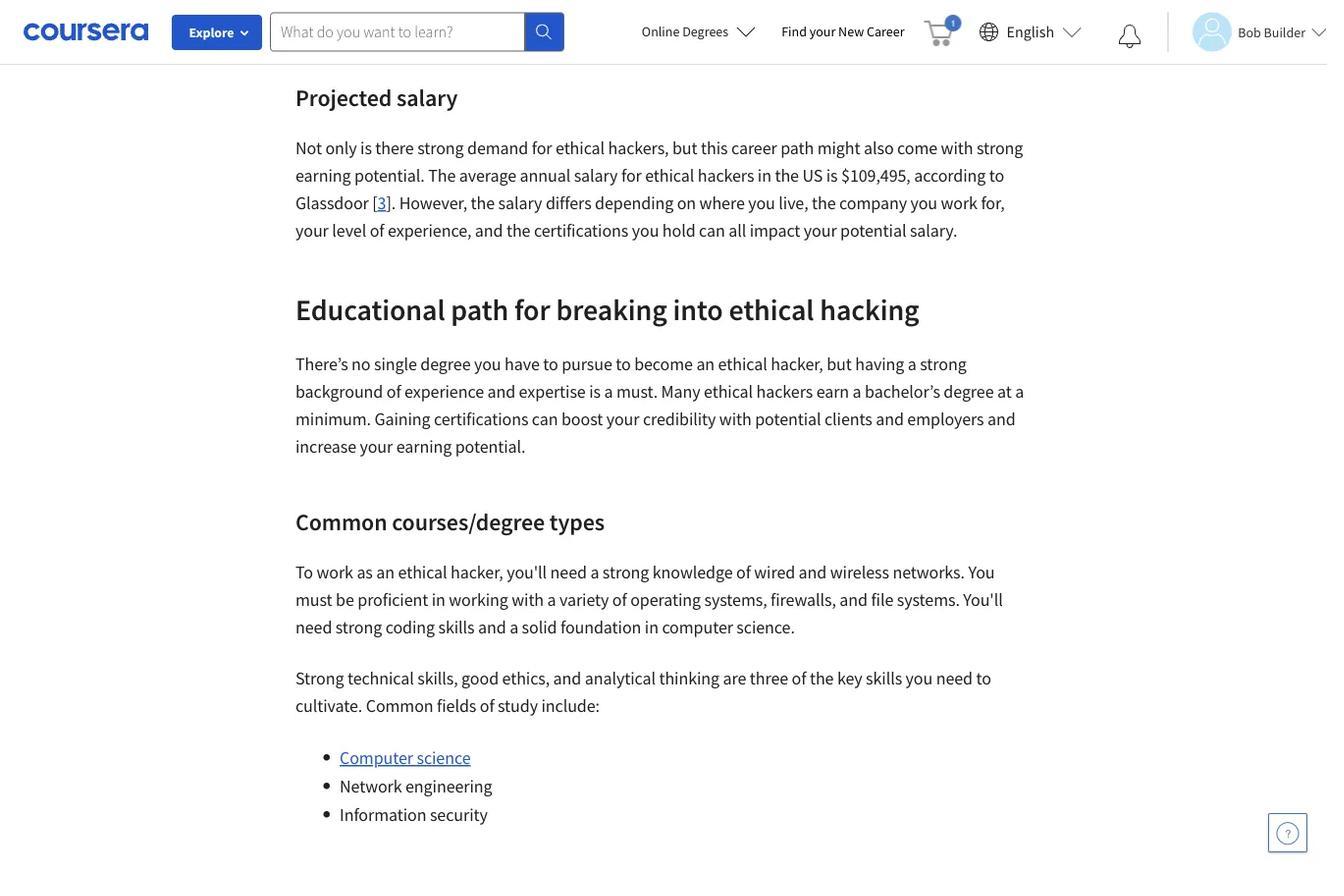 Task type: locate. For each thing, give the bounding box(es) containing it.
with down you'll
[[512, 589, 544, 611]]

computer science network engineering information security
[[340, 747, 492, 826]]

1 horizontal spatial an
[[697, 353, 715, 375]]

1 horizontal spatial skills
[[866, 667, 903, 689]]

hackers up where
[[698, 164, 755, 187]]

all
[[729, 219, 746, 242]]

you left have
[[474, 353, 501, 375]]

degree up the experience
[[421, 353, 471, 375]]

1 vertical spatial but
[[827, 353, 852, 375]]

salary up differs
[[574, 164, 618, 187]]

skills inside to work as an ethical hacker, you'll need a strong knowledge of wired and wireless networks. you must be proficient in working with a variety of operating systems, firewalls, and file systems. you'll need strong coding skills and a solid foundation in computer science.
[[438, 616, 475, 638]]

your down must.
[[607, 408, 640, 430]]

1 horizontal spatial hacker,
[[771, 353, 824, 375]]

0 horizontal spatial an
[[376, 561, 395, 583]]

clients
[[825, 408, 873, 430]]

and up 'include:'
[[553, 667, 582, 689]]

to up for, at the right top of the page
[[990, 164, 1005, 187]]

0 horizontal spatial is
[[360, 137, 372, 159]]

earning up glassdoor
[[296, 164, 351, 187]]

need
[[550, 561, 587, 583], [296, 616, 332, 638], [937, 667, 973, 689]]

hackers inside there's no single degree you have to pursue to become an ethical hacker, but having a strong background of experience and expertise is a must. many ethical hackers earn a bachelor's degree at a minimum. gaining certifications can boost your credibility with potential clients and employers and increase your earning potential.
[[757, 381, 813, 403]]

2 vertical spatial need
[[937, 667, 973, 689]]

builder
[[1264, 23, 1306, 41]]

1 vertical spatial hackers
[[757, 381, 813, 403]]

however,
[[399, 192, 468, 214]]

0 horizontal spatial with
[[512, 589, 544, 611]]

operating
[[631, 589, 701, 611]]

1 horizontal spatial but
[[827, 353, 852, 375]]

for,
[[981, 192, 1005, 214]]

the down average
[[471, 192, 495, 214]]

1 horizontal spatial potential
[[841, 219, 907, 242]]

foundation
[[561, 616, 642, 638]]

work inside ]. however, the salary differs depending on where you live, the company you work for, your level of experience, and the certifications you hold can all impact your potential salary.
[[941, 192, 978, 214]]

you right key at the bottom right
[[906, 667, 933, 689]]

degree
[[421, 353, 471, 375], [944, 381, 994, 403]]

is
[[360, 137, 372, 159], [827, 164, 838, 187], [589, 381, 601, 403]]

need up variety
[[550, 561, 587, 583]]

good
[[462, 667, 499, 689]]

path up have
[[451, 291, 509, 328]]

online degrees button
[[626, 10, 772, 53]]

need down systems.
[[937, 667, 973, 689]]

an inside there's no single degree you have to pursue to become an ethical hacker, but having a strong background of experience and expertise is a must. many ethical hackers earn a bachelor's degree at a minimum. gaining certifications can boost your credibility with potential clients and employers and increase your earning potential.
[[697, 353, 715, 375]]

3 link
[[378, 192, 386, 214]]

2 vertical spatial in
[[645, 616, 659, 638]]

english button
[[972, 0, 1090, 64]]

help center image
[[1277, 821, 1300, 845]]

projected salary
[[296, 82, 458, 112]]

0 vertical spatial for
[[532, 137, 552, 159]]

potential. down the experience
[[455, 436, 526, 458]]

salary inside not only is there strong demand for ethical hackers, but this career path might also come with strong earning potential. the average annual salary for ethical hackers in the us is $
[[574, 164, 618, 187]]

hacker, up the working
[[451, 561, 503, 583]]

skills right key at the bottom right
[[866, 667, 903, 689]]

0 vertical spatial with
[[941, 137, 974, 159]]

potential down earn
[[755, 408, 821, 430]]

0 vertical spatial skills
[[438, 616, 475, 638]]

common up as
[[296, 507, 387, 536]]

breaking
[[556, 291, 667, 328]]

1 horizontal spatial salary
[[498, 192, 542, 214]]

0 vertical spatial salary
[[397, 82, 458, 112]]

skills down the working
[[438, 616, 475, 638]]

1 vertical spatial can
[[532, 408, 558, 430]]

level
[[332, 219, 366, 242]]

variety
[[560, 589, 609, 611]]

certifications down differs
[[534, 219, 629, 242]]

bachelor's
[[865, 381, 941, 403]]

an up many
[[697, 353, 715, 375]]

bob
[[1239, 23, 1262, 41]]

are
[[723, 667, 747, 689]]

and down average
[[475, 219, 503, 242]]

ethical inside to work as an ethical hacker, you'll need a strong knowledge of wired and wireless networks. you must be proficient in working with a variety of operating systems, firewalls, and file systems. you'll need strong coding skills and a solid foundation in computer science.
[[398, 561, 447, 583]]

2 vertical spatial is
[[589, 381, 601, 403]]

0 horizontal spatial path
[[451, 291, 509, 328]]

0 vertical spatial path
[[781, 137, 814, 159]]

online degrees
[[642, 23, 729, 40]]

strong up bachelor's
[[920, 353, 967, 375]]

and
[[475, 219, 503, 242], [488, 381, 516, 403], [876, 408, 904, 430], [988, 408, 1016, 430], [799, 561, 827, 583], [840, 589, 868, 611], [478, 616, 506, 638], [553, 667, 582, 689]]

experience
[[405, 381, 484, 403]]

can down expertise
[[532, 408, 558, 430]]

common down technical
[[366, 695, 434, 717]]

courses/degree
[[392, 507, 545, 536]]

certifications inside there's no single degree you have to pursue to become an ethical hacker, but having a strong background of experience and expertise is a must. many ethical hackers earn a bachelor's degree at a minimum. gaining certifications can boost your credibility with potential clients and employers and increase your earning potential.
[[434, 408, 529, 430]]

in up coding
[[432, 589, 446, 611]]

to inside strong technical skills, good ethics, and analytical thinking are three of the key skills you need to cultivate. common fields of study include:
[[977, 667, 992, 689]]

of down 'single'
[[387, 381, 401, 403]]

What do you want to learn? text field
[[270, 12, 525, 52]]

0 horizontal spatial work
[[317, 561, 353, 583]]

be
[[336, 589, 354, 611]]

the
[[775, 164, 799, 187], [471, 192, 495, 214], [812, 192, 836, 214], [507, 219, 531, 242], [810, 667, 834, 689]]

not
[[296, 137, 322, 159]]

and down wireless
[[840, 589, 868, 611]]

1 vertical spatial certifications
[[434, 408, 529, 430]]

also
[[864, 137, 894, 159]]

1 vertical spatial need
[[296, 616, 332, 638]]

the down annual
[[507, 219, 531, 242]]

1 horizontal spatial need
[[550, 561, 587, 583]]

0 vertical spatial hacker,
[[771, 353, 824, 375]]

a right earn
[[853, 381, 862, 403]]

0 vertical spatial but
[[673, 137, 698, 159]]

1 vertical spatial with
[[720, 408, 752, 430]]

the left us
[[775, 164, 799, 187]]

3
[[378, 192, 386, 214]]

work
[[941, 192, 978, 214], [317, 561, 353, 583]]

but inside not only is there strong demand for ethical hackers, but this career path might also come with strong earning potential. the average annual salary for ethical hackers in the us is $
[[673, 137, 698, 159]]

firewalls,
[[771, 589, 837, 611]]

1 horizontal spatial certifications
[[534, 219, 629, 242]]

0 vertical spatial in
[[758, 164, 772, 187]]

1 horizontal spatial hackers
[[757, 381, 813, 403]]

certifications down the experience
[[434, 408, 529, 430]]

0 horizontal spatial potential
[[755, 408, 821, 430]]

0 horizontal spatial potential.
[[354, 164, 425, 187]]

0 horizontal spatial but
[[673, 137, 698, 159]]

potential. up ].
[[354, 164, 425, 187]]

ethical up proficient
[[398, 561, 447, 583]]

2 horizontal spatial with
[[941, 137, 974, 159]]

in down the career
[[758, 164, 772, 187]]

0 vertical spatial potential
[[841, 219, 907, 242]]

1 horizontal spatial potential.
[[455, 436, 526, 458]]

with up according on the top of the page
[[941, 137, 974, 159]]

0 vertical spatial need
[[550, 561, 587, 583]]

hacker,
[[771, 353, 824, 375], [451, 561, 503, 583]]

you
[[969, 561, 995, 583]]

career
[[732, 137, 777, 159]]

potential.
[[354, 164, 425, 187], [455, 436, 526, 458]]

a
[[908, 353, 917, 375], [604, 381, 613, 403], [853, 381, 862, 403], [1016, 381, 1024, 403], [591, 561, 599, 583], [548, 589, 556, 611], [510, 616, 519, 638]]

can left all
[[699, 219, 725, 242]]

to down you'll
[[977, 667, 992, 689]]

1 horizontal spatial degree
[[944, 381, 994, 403]]

skills
[[438, 616, 475, 638], [866, 667, 903, 689]]

1 horizontal spatial in
[[645, 616, 659, 638]]

1 vertical spatial hacker,
[[451, 561, 503, 583]]

there's
[[296, 353, 348, 375]]

ethical down into
[[718, 353, 768, 375]]

degree left at
[[944, 381, 994, 403]]

coding
[[386, 616, 435, 638]]

2 horizontal spatial in
[[758, 164, 772, 187]]

projected
[[296, 82, 392, 112]]

there's no single degree you have to pursue to become an ethical hacker, but having a strong background of experience and expertise is a must. many ethical hackers earn a bachelor's degree at a minimum. gaining certifications can boost your credibility with potential clients and employers and increase your earning potential.
[[296, 353, 1024, 458]]

of down [
[[370, 219, 384, 242]]

salary
[[397, 82, 458, 112], [574, 164, 618, 187], [498, 192, 542, 214]]

1 vertical spatial common
[[366, 695, 434, 717]]

is down pursue
[[589, 381, 601, 403]]

of down good
[[480, 695, 494, 717]]

0 vertical spatial certifications
[[534, 219, 629, 242]]

0 horizontal spatial certifications
[[434, 408, 529, 430]]

for up have
[[515, 291, 550, 328]]

your right find
[[810, 23, 836, 40]]

1 horizontal spatial earning
[[396, 436, 452, 458]]

0 horizontal spatial can
[[532, 408, 558, 430]]

1 vertical spatial salary
[[574, 164, 618, 187]]

with inside to work as an ethical hacker, you'll need a strong knowledge of wired and wireless networks. you must be proficient in working with a variety of operating systems, firewalls, and file systems. you'll need strong coding skills and a solid foundation in computer science.
[[512, 589, 544, 611]]

skills inside strong technical skills, good ethics, and analytical thinking are three of the key skills you need to cultivate. common fields of study include:
[[866, 667, 903, 689]]

bob builder button
[[1168, 12, 1328, 52]]

1 vertical spatial potential.
[[455, 436, 526, 458]]

1 horizontal spatial is
[[589, 381, 601, 403]]

0 horizontal spatial degree
[[421, 353, 471, 375]]

0 vertical spatial an
[[697, 353, 715, 375]]

coursera image
[[24, 16, 148, 47]]

potential
[[841, 219, 907, 242], [755, 408, 821, 430]]

2 vertical spatial with
[[512, 589, 544, 611]]

0 horizontal spatial in
[[432, 589, 446, 611]]

only
[[325, 137, 357, 159]]

0 horizontal spatial earning
[[296, 164, 351, 187]]

to
[[296, 561, 313, 583]]

$
[[842, 164, 850, 187]]

earning inside there's no single degree you have to pursue to become an ethical hacker, but having a strong background of experience and expertise is a must. many ethical hackers earn a bachelor's degree at a minimum. gaining certifications can boost your credibility with potential clients and employers and increase your earning potential.
[[396, 436, 452, 458]]

1 horizontal spatial path
[[781, 137, 814, 159]]

1 vertical spatial path
[[451, 291, 509, 328]]

your inside find your new career link
[[810, 23, 836, 40]]

science.
[[737, 616, 795, 638]]

path
[[781, 137, 814, 159], [451, 291, 509, 328]]

include:
[[542, 695, 600, 717]]

1 vertical spatial skills
[[866, 667, 903, 689]]

strong up operating
[[603, 561, 649, 583]]

0 horizontal spatial hackers
[[698, 164, 755, 187]]

strong up for, at the right top of the page
[[977, 137, 1024, 159]]

for
[[532, 137, 552, 159], [622, 164, 642, 187], [515, 291, 550, 328]]

1 horizontal spatial with
[[720, 408, 752, 430]]

work down according on the top of the page
[[941, 192, 978, 214]]

0 vertical spatial can
[[699, 219, 725, 242]]

minimum.
[[296, 408, 371, 430]]

differs
[[546, 192, 592, 214]]

salary down annual
[[498, 192, 542, 214]]

but up earn
[[827, 353, 852, 375]]

increase
[[296, 436, 356, 458]]

earning inside not only is there strong demand for ethical hackers, but this career path might also come with strong earning potential. the average annual salary for ethical hackers in the us is $
[[296, 164, 351, 187]]

0 vertical spatial earning
[[296, 164, 351, 187]]

need down must
[[296, 616, 332, 638]]

of
[[370, 219, 384, 242], [387, 381, 401, 403], [736, 561, 751, 583], [613, 589, 627, 611], [792, 667, 807, 689], [480, 695, 494, 717]]

1 horizontal spatial can
[[699, 219, 725, 242]]

to up must.
[[616, 353, 631, 375]]

for up depending
[[622, 164, 642, 187]]

you up impact
[[749, 192, 776, 214]]

hackers left earn
[[757, 381, 813, 403]]

glassdoor
[[296, 192, 369, 214]]

hackers inside not only is there strong demand for ethical hackers, but this career path might also come with strong earning potential. the average annual salary for ethical hackers in the us is $
[[698, 164, 755, 187]]

of up the foundation
[[613, 589, 627, 611]]

0 horizontal spatial need
[[296, 616, 332, 638]]

is left the $
[[827, 164, 838, 187]]

ethical up on
[[645, 164, 695, 187]]

1 vertical spatial work
[[317, 561, 353, 583]]

hacker, up earn
[[771, 353, 824, 375]]

for up annual
[[532, 137, 552, 159]]

many
[[661, 381, 701, 403]]

potential down company
[[841, 219, 907, 242]]

2 vertical spatial salary
[[498, 192, 542, 214]]

common courses/degree types
[[296, 507, 605, 536]]

is right "only"
[[360, 137, 372, 159]]

with right credibility
[[720, 408, 752, 430]]

find your new career
[[782, 23, 905, 40]]

but left the "this"
[[673, 137, 698, 159]]

path up us
[[781, 137, 814, 159]]

1 vertical spatial in
[[432, 589, 446, 611]]

path inside not only is there strong demand for ethical hackers, but this career path might also come with strong earning potential. the average annual salary for ethical hackers in the us is $
[[781, 137, 814, 159]]

work up be
[[317, 561, 353, 583]]

fields
[[437, 695, 477, 717]]

the down us
[[812, 192, 836, 214]]

2 horizontal spatial is
[[827, 164, 838, 187]]

an right as
[[376, 561, 395, 583]]

to inside , according to glassdoor [
[[990, 164, 1005, 187]]

1 vertical spatial potential
[[755, 408, 821, 430]]

1 horizontal spatial work
[[941, 192, 978, 214]]

0 horizontal spatial skills
[[438, 616, 475, 638]]

ethical
[[556, 137, 605, 159], [645, 164, 695, 187], [729, 291, 814, 328], [718, 353, 768, 375], [704, 381, 753, 403], [398, 561, 447, 583]]

computer science link
[[340, 747, 471, 769]]

certifications
[[534, 219, 629, 242], [434, 408, 529, 430]]

to up expertise
[[543, 353, 558, 375]]

of up systems,
[[736, 561, 751, 583]]

in
[[758, 164, 772, 187], [432, 589, 446, 611], [645, 616, 659, 638]]

2 horizontal spatial salary
[[574, 164, 618, 187]]

according
[[914, 164, 986, 187]]

1 vertical spatial an
[[376, 561, 395, 583]]

0 vertical spatial potential.
[[354, 164, 425, 187]]

and down bachelor's
[[876, 408, 904, 430]]

having
[[856, 353, 905, 375]]

earning down gaining
[[396, 436, 452, 458]]

None search field
[[270, 12, 565, 52]]

you'll
[[964, 589, 1003, 611]]

your down gaining
[[360, 436, 393, 458]]

0 horizontal spatial salary
[[397, 82, 458, 112]]

1 vertical spatial earning
[[396, 436, 452, 458]]

cultivate.
[[296, 695, 363, 717]]

the left key at the bottom right
[[810, 667, 834, 689]]

salary up there
[[397, 82, 458, 112]]

in down operating
[[645, 616, 659, 638]]

0 vertical spatial degree
[[421, 353, 471, 375]]

2 horizontal spatial need
[[937, 667, 973, 689]]

strong inside there's no single degree you have to pursue to become an ethical hacker, but having a strong background of experience and expertise is a must. many ethical hackers earn a bachelor's degree at a minimum. gaining certifications can boost your credibility with potential clients and employers and increase your earning potential.
[[920, 353, 967, 375]]

0 horizontal spatial hacker,
[[451, 561, 503, 583]]

0 vertical spatial work
[[941, 192, 978, 214]]

0 vertical spatial hackers
[[698, 164, 755, 187]]

a up variety
[[591, 561, 599, 583]]

come
[[898, 137, 938, 159]]

a right at
[[1016, 381, 1024, 403]]



Task type: describe. For each thing, give the bounding box(es) containing it.
certifications inside ]. however, the salary differs depending on where you live, the company you work for, your level of experience, and the certifications you hold can all impact your potential salary.
[[534, 219, 629, 242]]

demand
[[467, 137, 529, 159]]

new
[[839, 23, 864, 40]]

live,
[[779, 192, 809, 214]]

salary.
[[910, 219, 958, 242]]

strong up the
[[417, 137, 464, 159]]

show notifications image
[[1119, 25, 1142, 48]]

1 vertical spatial for
[[622, 164, 642, 187]]

no
[[352, 353, 371, 375]]

can inside there's no single degree you have to pursue to become an ethical hacker, but having a strong background of experience and expertise is a must. many ethical hackers earn a bachelor's degree at a minimum. gaining certifications can boost your credibility with potential clients and employers and increase your earning potential.
[[532, 408, 558, 430]]

networks.
[[893, 561, 965, 583]]

must.
[[617, 381, 658, 403]]

find your new career link
[[772, 20, 915, 44]]

strong
[[296, 667, 344, 689]]

at
[[998, 381, 1012, 403]]

hackers,
[[608, 137, 669, 159]]

of inside there's no single degree you have to pursue to become an ethical hacker, but having a strong background of experience and expertise is a must. many ethical hackers earn a bachelor's degree at a minimum. gaining certifications can boost your credibility with potential clients and employers and increase your earning potential.
[[387, 381, 401, 403]]

a left the solid
[[510, 616, 519, 638]]

analytical
[[585, 667, 656, 689]]

hold
[[663, 219, 696, 242]]

science
[[417, 747, 471, 769]]

annual
[[520, 164, 571, 187]]

computer
[[340, 747, 413, 769]]

the inside not only is there strong demand for ethical hackers, but this career path might also come with strong earning potential. the average annual salary for ethical hackers in the us is $
[[775, 164, 799, 187]]

and down have
[[488, 381, 516, 403]]

not only is there strong demand for ethical hackers, but this career path might also come with strong earning potential. the average annual salary for ethical hackers in the us is $
[[296, 137, 1024, 187]]

engineering
[[406, 775, 492, 797]]

ethics,
[[502, 667, 550, 689]]

can inside ]. however, the salary differs depending on where you live, the company you work for, your level of experience, and the certifications you hold can all impact your potential salary.
[[699, 219, 725, 242]]

bob builder
[[1239, 23, 1306, 41]]

a up bachelor's
[[908, 353, 917, 375]]

computer
[[662, 616, 733, 638]]

employers
[[908, 408, 985, 430]]

wired
[[754, 561, 796, 583]]

this
[[701, 137, 728, 159]]

109,495
[[850, 164, 907, 187]]

study
[[498, 695, 538, 717]]

technical
[[348, 667, 414, 689]]

,
[[907, 164, 911, 187]]

find
[[782, 23, 807, 40]]

need inside strong technical skills, good ethics, and analytical thinking are three of the key skills you need to cultivate. common fields of study include:
[[937, 667, 973, 689]]

].
[[386, 192, 396, 214]]

2 vertical spatial for
[[515, 291, 550, 328]]

on
[[677, 192, 696, 214]]

work inside to work as an ethical hacker, you'll need a strong knowledge of wired and wireless networks. you must be proficient in working with a variety of operating systems, firewalls, and file systems. you'll need strong coding skills and a solid foundation in computer science.
[[317, 561, 353, 583]]

common inside strong technical skills, good ethics, and analytical thinking are three of the key skills you need to cultivate. common fields of study include:
[[366, 695, 434, 717]]

skills,
[[418, 667, 458, 689]]

potential. inside there's no single degree you have to pursue to become an ethical hacker, but having a strong background of experience and expertise is a must. many ethical hackers earn a bachelor's degree at a minimum. gaining certifications can boost your credibility with potential clients and employers and increase your earning potential.
[[455, 436, 526, 458]]

hacker, inside to work as an ethical hacker, you'll need a strong knowledge of wired and wireless networks. you must be proficient in working with a variety of operating systems, firewalls, and file systems. you'll need strong coding skills and a solid foundation in computer science.
[[451, 561, 503, 583]]

[
[[372, 192, 378, 214]]

is inside there's no single degree you have to pursue to become an ethical hacker, but having a strong background of experience and expertise is a must. many ethical hackers earn a bachelor's degree at a minimum. gaining certifications can boost your credibility with potential clients and employers and increase your earning potential.
[[589, 381, 601, 403]]

shopping cart: 1 item image
[[925, 15, 962, 46]]

and up firewalls, on the bottom right of page
[[799, 561, 827, 583]]

potential inside ]. however, the salary differs depending on where you live, the company you work for, your level of experience, and the certifications you hold can all impact your potential salary.
[[841, 219, 907, 242]]

types
[[550, 507, 605, 536]]

network
[[340, 775, 402, 797]]

experience,
[[388, 219, 472, 242]]

in inside not only is there strong demand for ethical hackers, but this career path might also come with strong earning potential. the average annual salary for ethical hackers in the us is $
[[758, 164, 772, 187]]

depending
[[595, 192, 674, 214]]

you inside there's no single degree you have to pursue to become an ethical hacker, but having a strong background of experience and expertise is a must. many ethical hackers earn a bachelor's degree at a minimum. gaining certifications can boost your credibility with potential clients and employers and increase your earning potential.
[[474, 353, 501, 375]]

and inside strong technical skills, good ethics, and analytical thinking are three of the key skills you need to cultivate. common fields of study include:
[[553, 667, 582, 689]]

as
[[357, 561, 373, 583]]

to work as an ethical hacker, you'll need a strong knowledge of wired and wireless networks. you must be proficient in working with a variety of operating systems, firewalls, and file systems. you'll need strong coding skills and a solid foundation in computer science.
[[296, 561, 1003, 638]]

hacker, inside there's no single degree you have to pursue to become an ethical hacker, but having a strong background of experience and expertise is a must. many ethical hackers earn a bachelor's degree at a minimum. gaining certifications can boost your credibility with potential clients and employers and increase your earning potential.
[[771, 353, 824, 375]]

the inside strong technical skills, good ethics, and analytical thinking are three of the key skills you need to cultivate. common fields of study include:
[[810, 667, 834, 689]]

educational path for breaking into ethical hacking
[[296, 291, 920, 328]]

impact
[[750, 219, 801, 242]]

explore button
[[172, 15, 262, 50]]

you down depending
[[632, 219, 659, 242]]

of inside ]. however, the salary differs depending on where you live, the company you work for, your level of experience, and the certifications you hold can all impact your potential salary.
[[370, 219, 384, 242]]

1 vertical spatial degree
[[944, 381, 994, 403]]

average
[[459, 164, 517, 187]]

company
[[840, 192, 907, 214]]

thinking
[[659, 667, 720, 689]]

salary inside ]. however, the salary differs depending on where you live, the company you work for, your level of experience, and the certifications you hold can all impact your potential salary.
[[498, 192, 542, 214]]

and down at
[[988, 408, 1016, 430]]

three
[[750, 667, 789, 689]]

1 vertical spatial is
[[827, 164, 838, 187]]

you inside strong technical skills, good ethics, and analytical thinking are three of the key skills you need to cultivate. common fields of study include:
[[906, 667, 933, 689]]

ethical right into
[[729, 291, 814, 328]]

a left must.
[[604, 381, 613, 403]]

of right three
[[792, 667, 807, 689]]

earn
[[817, 381, 850, 403]]

background
[[296, 381, 383, 403]]

ethical up annual
[[556, 137, 605, 159]]

us
[[803, 164, 823, 187]]

hacking
[[820, 291, 920, 328]]

credibility
[[643, 408, 716, 430]]

you up salary.
[[911, 192, 938, 214]]

0 vertical spatial is
[[360, 137, 372, 159]]

into
[[673, 291, 723, 328]]

there
[[375, 137, 414, 159]]

but inside there's no single degree you have to pursue to become an ethical hacker, but having a strong background of experience and expertise is a must. many ethical hackers earn a bachelor's degree at a minimum. gaining certifications can boost your credibility with potential clients and employers and increase your earning potential.
[[827, 353, 852, 375]]

single
[[374, 353, 417, 375]]

educational
[[296, 291, 445, 328]]

an inside to work as an ethical hacker, you'll need a strong knowledge of wired and wireless networks. you must be proficient in working with a variety of operating systems, firewalls, and file systems. you'll need strong coding skills and a solid foundation in computer science.
[[376, 561, 395, 583]]

]. however, the salary differs depending on where you live, the company you work for, your level of experience, and the certifications you hold can all impact your potential salary.
[[296, 192, 1005, 242]]

potential inside there's no single degree you have to pursue to become an ethical hacker, but having a strong background of experience and expertise is a must. many ethical hackers earn a bachelor's degree at a minimum. gaining certifications can boost your credibility with potential clients and employers and increase your earning potential.
[[755, 408, 821, 430]]

become
[[635, 353, 693, 375]]

systems,
[[705, 589, 768, 611]]

file
[[871, 589, 894, 611]]

strong down be
[[336, 616, 382, 638]]

ethical right many
[[704, 381, 753, 403]]

wireless
[[831, 561, 890, 583]]

you'll
[[507, 561, 547, 583]]

your down glassdoor
[[296, 219, 329, 242]]

might
[[818, 137, 861, 159]]

with inside there's no single degree you have to pursue to become an ethical hacker, but having a strong background of experience and expertise is a must. many ethical hackers earn a bachelor's degree at a minimum. gaining certifications can boost your credibility with potential clients and employers and increase your earning potential.
[[720, 408, 752, 430]]

and down the working
[[478, 616, 506, 638]]

gaining
[[375, 408, 431, 430]]

0 vertical spatial common
[[296, 507, 387, 536]]

working
[[449, 589, 508, 611]]

solid
[[522, 616, 557, 638]]

have
[[505, 353, 540, 375]]

with inside not only is there strong demand for ethical hackers, but this career path might also come with strong earning potential. the average annual salary for ethical hackers in the us is $
[[941, 137, 974, 159]]

and inside ]. however, the salary differs depending on where you live, the company you work for, your level of experience, and the certifications you hold can all impact your potential salary.
[[475, 219, 503, 242]]

your down live,
[[804, 219, 837, 242]]

english
[[1007, 22, 1055, 42]]

a up the solid
[[548, 589, 556, 611]]

must
[[296, 589, 332, 611]]

information
[[340, 804, 427, 826]]

the
[[428, 164, 456, 187]]

potential. inside not only is there strong demand for ethical hackers, but this career path might also come with strong earning potential. the average annual salary for ethical hackers in the us is $
[[354, 164, 425, 187]]

boost
[[562, 408, 603, 430]]



